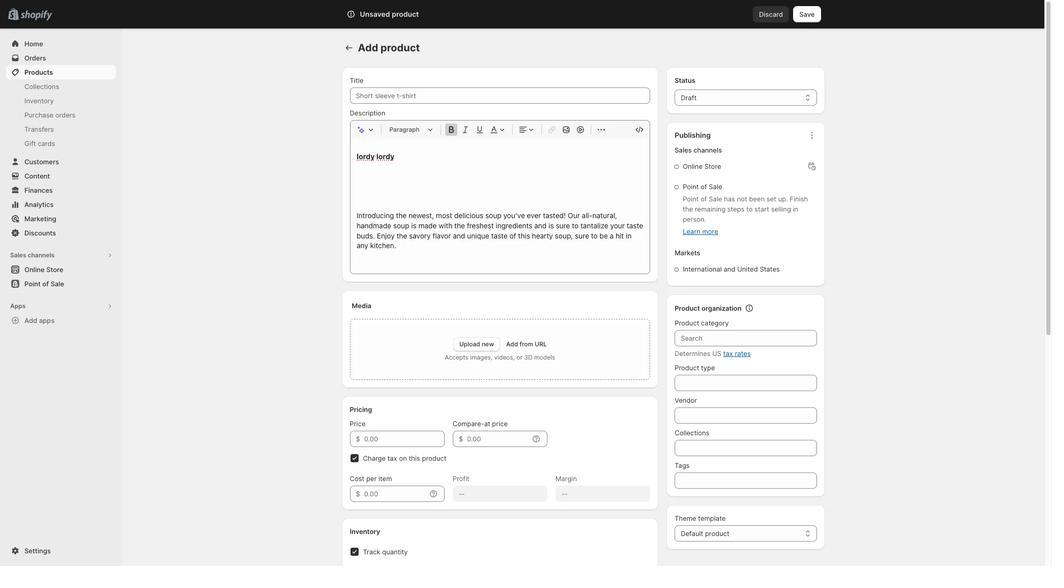 Task type: describe. For each thing, give the bounding box(es) containing it.
add from url button
[[507, 341, 547, 348]]

point of sale inside button
[[24, 280, 64, 288]]

selling
[[772, 205, 792, 213]]

1 horizontal spatial sales channels
[[675, 146, 723, 154]]

to
[[747, 205, 753, 213]]

learn
[[683, 228, 701, 236]]

add from url
[[507, 341, 547, 348]]

determines
[[675, 350, 711, 358]]

0 vertical spatial of
[[701, 183, 708, 191]]

add for add product
[[358, 42, 378, 54]]

type
[[702, 364, 716, 372]]

1 horizontal spatial channels
[[694, 146, 723, 154]]

up.
[[779, 195, 789, 203]]

upload new
[[460, 341, 494, 348]]

models
[[535, 354, 556, 361]]

videos,
[[495, 354, 515, 361]]

paragraph
[[390, 126, 420, 133]]

point of sale has not been set up. finish the remaining steps to start selling in person. learn more
[[683, 195, 809, 236]]

been
[[750, 195, 765, 203]]

description
[[350, 109, 386, 117]]

profit
[[453, 475, 470, 483]]

point of sale link
[[6, 277, 116, 291]]

vendor
[[675, 397, 698, 405]]

add product
[[358, 42, 420, 54]]

remaining
[[695, 205, 726, 213]]

per
[[367, 475, 377, 483]]

1 horizontal spatial inventory
[[350, 528, 380, 536]]

rates
[[735, 350, 751, 358]]

accepts
[[445, 354, 469, 361]]

new
[[482, 341, 494, 348]]

product right this
[[422, 455, 447, 463]]

Compare-at price text field
[[467, 431, 529, 448]]

status
[[675, 76, 696, 85]]

discounts link
[[6, 226, 116, 240]]

publishing
[[675, 131, 711, 140]]

theme
[[675, 515, 697, 523]]

unsaved
[[360, 10, 390, 18]]

transfers link
[[6, 122, 116, 136]]

discard
[[760, 10, 784, 18]]

category
[[702, 319, 730, 327]]

product for default product
[[706, 530, 730, 538]]

settings
[[24, 547, 51, 555]]

product for unsaved product
[[392, 10, 419, 18]]

in
[[793, 205, 799, 213]]

states
[[760, 265, 780, 273]]

price
[[350, 420, 366, 428]]

us
[[713, 350, 722, 358]]

Margin text field
[[556, 486, 651, 503]]

marketing link
[[6, 212, 116, 226]]

steps
[[728, 205, 745, 213]]

analytics
[[24, 201, 54, 209]]

finish
[[790, 195, 809, 203]]

apps
[[39, 317, 55, 325]]

upload
[[460, 341, 481, 348]]

more
[[703, 228, 719, 236]]

search button
[[375, 6, 670, 22]]

sales channels inside sales channels button
[[10, 252, 55, 259]]

compare-
[[453, 420, 485, 428]]

Tags text field
[[675, 473, 817, 489]]

online store inside online store link
[[24, 266, 63, 274]]

quantity
[[382, 548, 408, 556]]

$ for price
[[356, 435, 360, 443]]

cards
[[38, 140, 55, 148]]

Product category text field
[[675, 330, 817, 347]]

online store link
[[6, 263, 116, 277]]

home
[[24, 40, 43, 48]]

or
[[517, 354, 523, 361]]

international and united states
[[683, 265, 780, 273]]

collections link
[[6, 79, 116, 94]]

person.
[[683, 215, 707, 224]]

Vendor text field
[[675, 408, 817, 424]]

international
[[683, 265, 722, 273]]

1 horizontal spatial point of sale
[[683, 183, 723, 191]]

Cost per item text field
[[364, 486, 427, 503]]

add apps
[[24, 317, 55, 325]]

products link
[[6, 65, 116, 79]]

track
[[363, 548, 381, 556]]

sale inside button
[[51, 280, 64, 288]]

item
[[379, 475, 392, 483]]

marketing
[[24, 215, 56, 223]]

cost
[[350, 475, 365, 483]]

gift cards link
[[6, 136, 116, 151]]

orders link
[[6, 51, 116, 65]]

online inside button
[[24, 266, 45, 274]]

tags
[[675, 462, 690, 470]]

$ for compare-at price
[[459, 435, 463, 443]]

at
[[485, 420, 491, 428]]

has
[[725, 195, 736, 203]]

template
[[699, 515, 726, 523]]

accepts images, videos, or 3d models
[[445, 354, 556, 361]]

charge
[[363, 455, 386, 463]]

add for add from url
[[507, 341, 518, 348]]



Task type: locate. For each thing, give the bounding box(es) containing it.
point of sale down online store link
[[24, 280, 64, 288]]

save button
[[794, 6, 821, 22]]

1 horizontal spatial sales
[[675, 146, 692, 154]]

2 product from the top
[[675, 319, 700, 327]]

sales channels down publishing
[[675, 146, 723, 154]]

1 vertical spatial add
[[24, 317, 37, 325]]

0 horizontal spatial channels
[[28, 252, 55, 259]]

orders
[[24, 54, 46, 62]]

default product
[[681, 530, 730, 538]]

not
[[738, 195, 748, 203]]

0 horizontal spatial online
[[24, 266, 45, 274]]

save
[[800, 10, 815, 18]]

0 vertical spatial product
[[675, 304, 701, 313]]

apps
[[10, 302, 26, 310]]

media
[[352, 302, 372, 310]]

point of sale button
[[0, 277, 122, 291]]

tax right us
[[724, 350, 734, 358]]

1 product from the top
[[675, 304, 701, 313]]

2 vertical spatial of
[[42, 280, 49, 288]]

add up title
[[358, 42, 378, 54]]

1 vertical spatial store
[[46, 266, 63, 274]]

0 vertical spatial point
[[683, 183, 699, 191]]

gift cards
[[24, 140, 55, 148]]

product for product type
[[675, 364, 700, 372]]

point of sale
[[683, 183, 723, 191], [24, 280, 64, 288]]

and
[[724, 265, 736, 273]]

0 vertical spatial online store
[[683, 162, 722, 171]]

determines us tax rates
[[675, 350, 751, 358]]

2 horizontal spatial add
[[507, 341, 518, 348]]

sale inside point of sale has not been set up. finish the remaining steps to start selling in person. learn more
[[709, 195, 723, 203]]

$ down compare-
[[459, 435, 463, 443]]

cost per item
[[350, 475, 392, 483]]

store
[[705, 162, 722, 171], [46, 266, 63, 274]]

sales channels
[[675, 146, 723, 154], [10, 252, 55, 259]]

1 vertical spatial channels
[[28, 252, 55, 259]]

0 vertical spatial add
[[358, 42, 378, 54]]

purchase orders link
[[6, 108, 116, 122]]

point inside button
[[24, 280, 41, 288]]

1 horizontal spatial online store
[[683, 162, 722, 171]]

pricing
[[350, 406, 372, 414]]

0 vertical spatial store
[[705, 162, 722, 171]]

online down publishing
[[683, 162, 703, 171]]

product for product organization
[[675, 304, 701, 313]]

1 vertical spatial tax
[[388, 455, 398, 463]]

$ down price
[[356, 435, 360, 443]]

discard button
[[754, 6, 790, 22]]

sales inside sales channels button
[[10, 252, 26, 259]]

content link
[[6, 169, 116, 183]]

point inside point of sale has not been set up. finish the remaining steps to start selling in person. learn more
[[683, 195, 699, 203]]

from
[[520, 341, 534, 348]]

track quantity
[[363, 548, 408, 556]]

1 vertical spatial point
[[683, 195, 699, 203]]

add apps button
[[6, 314, 116, 328]]

1 vertical spatial inventory
[[350, 528, 380, 536]]

online store
[[683, 162, 722, 171], [24, 266, 63, 274]]

title
[[350, 76, 364, 85]]

inventory link
[[6, 94, 116, 108]]

0 horizontal spatial collections
[[24, 82, 59, 91]]

product down product organization
[[675, 319, 700, 327]]

product down search on the top left of the page
[[381, 42, 420, 54]]

store down sales channels button
[[46, 266, 63, 274]]

3 product from the top
[[675, 364, 700, 372]]

2 vertical spatial point
[[24, 280, 41, 288]]

1 vertical spatial online store
[[24, 266, 63, 274]]

inventory up the purchase
[[24, 97, 54, 105]]

price
[[493, 420, 508, 428]]

discounts
[[24, 229, 56, 237]]

0 horizontal spatial tax
[[388, 455, 398, 463]]

online store button
[[0, 263, 122, 277]]

1 vertical spatial sales
[[10, 252, 26, 259]]

Profit text field
[[453, 486, 548, 503]]

Title text field
[[350, 88, 651, 104]]

paragraph button
[[386, 124, 437, 136]]

add inside button
[[24, 317, 37, 325]]

1 horizontal spatial tax
[[724, 350, 734, 358]]

compare-at price
[[453, 420, 508, 428]]

online store down publishing
[[683, 162, 722, 171]]

0 vertical spatial channels
[[694, 146, 723, 154]]

product type
[[675, 364, 716, 372]]

set
[[767, 195, 777, 203]]

default
[[681, 530, 704, 538]]

channels
[[694, 146, 723, 154], [28, 252, 55, 259]]

0 horizontal spatial add
[[24, 317, 37, 325]]

tax rates link
[[724, 350, 751, 358]]

inventory
[[24, 97, 54, 105], [350, 528, 380, 536]]

add left from
[[507, 341, 518, 348]]

1 vertical spatial collections
[[675, 429, 710, 437]]

content
[[24, 172, 50, 180]]

2 vertical spatial sale
[[51, 280, 64, 288]]

0 horizontal spatial sales
[[10, 252, 26, 259]]

0 vertical spatial point of sale
[[683, 183, 723, 191]]

collections down products at the top
[[24, 82, 59, 91]]

shopify image
[[20, 11, 52, 21]]

inventory up "track"
[[350, 528, 380, 536]]

0 horizontal spatial online store
[[24, 266, 63, 274]]

url
[[535, 341, 547, 348]]

product category
[[675, 319, 730, 327]]

product down template
[[706, 530, 730, 538]]

finances
[[24, 186, 53, 194]]

this
[[409, 455, 421, 463]]

0 vertical spatial collections
[[24, 82, 59, 91]]

Product type text field
[[675, 375, 817, 392]]

add
[[358, 42, 378, 54], [24, 317, 37, 325], [507, 341, 518, 348]]

customers link
[[6, 155, 116, 169]]

home link
[[6, 37, 116, 51]]

store down publishing
[[705, 162, 722, 171]]

online store up point of sale link
[[24, 266, 63, 274]]

$ down cost
[[356, 490, 360, 498]]

on
[[399, 455, 407, 463]]

1 vertical spatial sale
[[709, 195, 723, 203]]

product for add product
[[381, 42, 420, 54]]

orders
[[55, 111, 76, 119]]

of inside button
[[42, 280, 49, 288]]

sales channels button
[[6, 248, 116, 263]]

1 vertical spatial point of sale
[[24, 280, 64, 288]]

0 vertical spatial online
[[683, 162, 703, 171]]

0 vertical spatial tax
[[724, 350, 734, 358]]

0 vertical spatial inventory
[[24, 97, 54, 105]]

sales channels down discounts
[[10, 252, 55, 259]]

sales down publishing
[[675, 146, 692, 154]]

1 vertical spatial product
[[675, 319, 700, 327]]

product down determines
[[675, 364, 700, 372]]

online
[[683, 162, 703, 171], [24, 266, 45, 274]]

add left apps
[[24, 317, 37, 325]]

theme template
[[675, 515, 726, 523]]

point
[[683, 183, 699, 191], [683, 195, 699, 203], [24, 280, 41, 288]]

of
[[701, 183, 708, 191], [701, 195, 708, 203], [42, 280, 49, 288]]

products
[[24, 68, 53, 76]]

0 horizontal spatial sales channels
[[10, 252, 55, 259]]

organization
[[702, 304, 742, 313]]

add for add apps
[[24, 317, 37, 325]]

0 vertical spatial sale
[[709, 183, 723, 191]]

1 horizontal spatial add
[[358, 42, 378, 54]]

Collections text field
[[675, 440, 817, 457]]

sales down discounts
[[10, 252, 26, 259]]

product
[[675, 304, 701, 313], [675, 319, 700, 327], [675, 364, 700, 372]]

product right 'unsaved'
[[392, 10, 419, 18]]

1 vertical spatial sales channels
[[10, 252, 55, 259]]

1 vertical spatial online
[[24, 266, 45, 274]]

1 vertical spatial of
[[701, 195, 708, 203]]

0 vertical spatial sales channels
[[675, 146, 723, 154]]

$ for cost per item
[[356, 490, 360, 498]]

channels inside sales channels button
[[28, 252, 55, 259]]

united
[[738, 265, 758, 273]]

collections down vendor
[[675, 429, 710, 437]]

online up point of sale link
[[24, 266, 45, 274]]

0 horizontal spatial store
[[46, 266, 63, 274]]

sales
[[675, 146, 692, 154], [10, 252, 26, 259]]

store inside button
[[46, 266, 63, 274]]

2 vertical spatial product
[[675, 364, 700, 372]]

Price text field
[[364, 431, 445, 448]]

product up product category
[[675, 304, 701, 313]]

1 horizontal spatial store
[[705, 162, 722, 171]]

0 horizontal spatial point of sale
[[24, 280, 64, 288]]

finances link
[[6, 183, 116, 198]]

tax left on
[[388, 455, 398, 463]]

purchase orders
[[24, 111, 76, 119]]

sale
[[709, 183, 723, 191], [709, 195, 723, 203], [51, 280, 64, 288]]

markets
[[675, 249, 701, 257]]

learn more link
[[683, 228, 719, 236]]

apps button
[[6, 299, 116, 314]]

0 vertical spatial sales
[[675, 146, 692, 154]]

point of sale up remaining at the top right of the page
[[683, 183, 723, 191]]

purchase
[[24, 111, 53, 119]]

0 horizontal spatial inventory
[[24, 97, 54, 105]]

1 horizontal spatial collections
[[675, 429, 710, 437]]

customers
[[24, 158, 59, 166]]

collections
[[24, 82, 59, 91], [675, 429, 710, 437]]

product for product category
[[675, 319, 700, 327]]

of inside point of sale has not been set up. finish the remaining steps to start selling in person. learn more
[[701, 195, 708, 203]]

channels down discounts
[[28, 252, 55, 259]]

2 vertical spatial add
[[507, 341, 518, 348]]

unsaved product
[[360, 10, 419, 18]]

settings link
[[6, 544, 116, 559]]

1 horizontal spatial online
[[683, 162, 703, 171]]

gift
[[24, 140, 36, 148]]

channels down publishing
[[694, 146, 723, 154]]



Task type: vqa. For each thing, say whether or not it's contained in the screenshot.
Sales channels
yes



